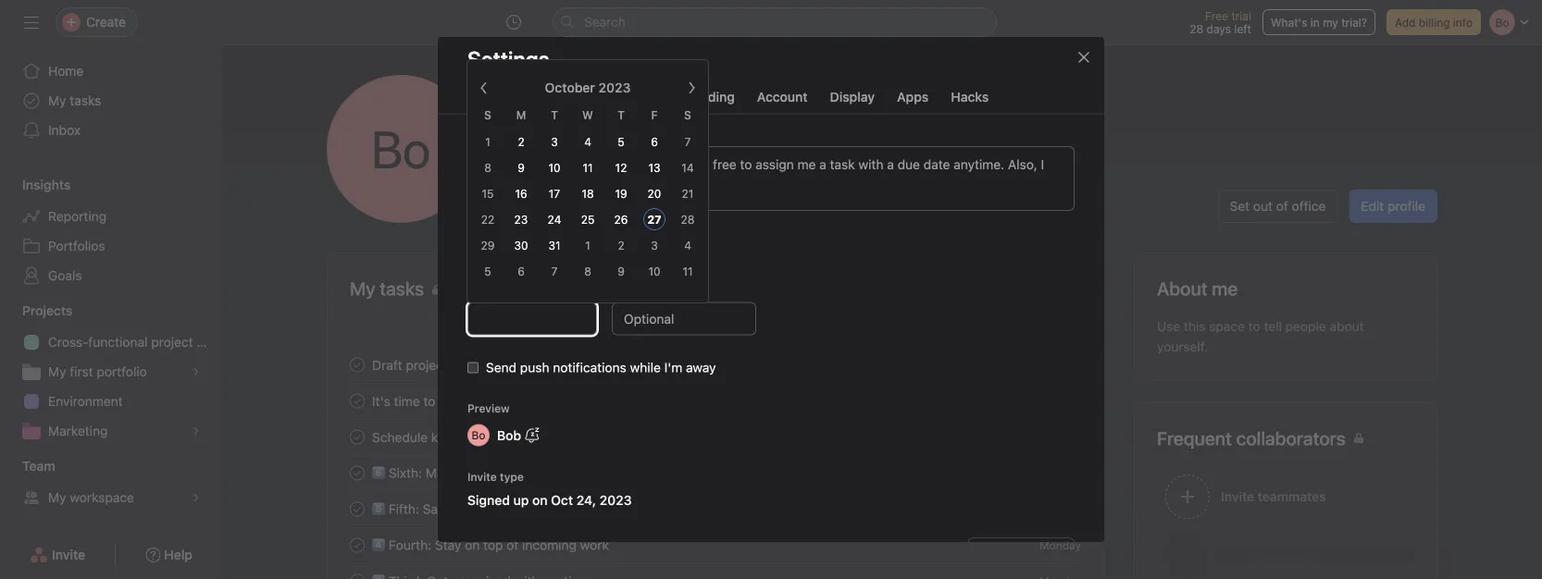 Task type: vqa. For each thing, say whether or not it's contained in the screenshot.
NO STATUS
no



Task type: locate. For each thing, give the bounding box(es) containing it.
2 day from the left
[[638, 280, 657, 293]]

to
[[1249, 319, 1261, 334], [424, 394, 436, 409]]

10:00am local time
[[523, 161, 636, 176]]

october 2023 button
[[533, 71, 661, 105]]

0 vertical spatial of
[[1277, 199, 1289, 214]]

completed checkbox for draft
[[346, 354, 369, 376]]

project left plan
[[151, 335, 193, 350]]

15
[[482, 188, 494, 200]]

1 horizontal spatial set
[[1230, 199, 1250, 214]]

Completed checkbox
[[346, 354, 369, 376], [346, 390, 369, 413], [346, 426, 369, 449], [346, 463, 369, 485], [346, 499, 369, 521], [346, 535, 369, 557]]

october 2023
[[545, 80, 631, 95]]

completed image for 5️⃣
[[346, 499, 369, 521]]

completed checkbox left draft
[[346, 354, 369, 376]]

1 completed checkbox from the top
[[346, 354, 369, 376]]

1 completed image from the top
[[346, 426, 369, 449]]

3 completed checkbox from the top
[[346, 426, 369, 449]]

0 horizontal spatial 1
[[485, 136, 491, 149]]

monday button
[[1040, 539, 1081, 552]]

apps button
[[897, 89, 929, 113]]

1 horizontal spatial 1
[[585, 239, 591, 252]]

5 up 12
[[618, 136, 625, 149]]

use
[[1157, 319, 1181, 334]]

0 horizontal spatial 3
[[551, 136, 558, 149]]

6 completed checkbox from the top
[[346, 535, 369, 557]]

1 vertical spatial 2
[[618, 239, 625, 252]]

oct
[[551, 493, 573, 508]]

in left 'my'
[[1311, 16, 1320, 29]]

fifth:
[[389, 502, 419, 517]]

0 vertical spatial 5
[[618, 136, 625, 149]]

1 horizontal spatial 3
[[651, 239, 658, 252]]

send push notifications while i'm away
[[486, 360, 716, 375]]

2023 right 'october'
[[599, 80, 631, 95]]

0 horizontal spatial to
[[424, 394, 436, 409]]

reporting
[[48, 209, 107, 224]]

out inside set out of office button
[[1254, 199, 1273, 214]]

my down team
[[48, 490, 66, 506]]

day
[[495, 280, 514, 293], [638, 280, 657, 293]]

1 horizontal spatial 5
[[618, 136, 625, 149]]

space
[[1210, 319, 1245, 334]]

1 horizontal spatial on
[[532, 493, 548, 508]]

17
[[549, 188, 560, 200]]

bob down preview
[[497, 428, 521, 443]]

completed checkbox left 'schedule'
[[346, 426, 369, 449]]

9 up 16
[[518, 162, 525, 175]]

2023 inside dropdown button
[[599, 80, 631, 95]]

1 horizontal spatial 8
[[584, 265, 592, 278]]

1 vertical spatial 10
[[649, 265, 661, 278]]

4 completed checkbox from the top
[[346, 463, 369, 485]]

billing
[[1419, 16, 1450, 29]]

Completed checkbox
[[346, 571, 369, 580]]

0 horizontal spatial invite
[[52, 548, 85, 563]]

0 horizontal spatial 28
[[681, 213, 695, 226]]

frequent collaborators
[[1157, 428, 1346, 450]]

project left brief
[[406, 358, 448, 373]]

I usually work from 9am-5pm PST. Feel free to assign me a task with a due date anytime. Also, I love dogs! text field
[[468, 146, 1075, 211]]

use this space to tell people about yourself.
[[1157, 319, 1364, 355]]

schedule
[[372, 430, 428, 445]]

2 my from the top
[[48, 364, 66, 380]]

0 horizontal spatial 11
[[583, 162, 593, 175]]

my first portfolio link
[[11, 357, 211, 387]]

0 vertical spatial set
[[1230, 199, 1250, 214]]

bob up 10:00am
[[505, 117, 556, 152]]

on
[[532, 493, 548, 508], [465, 538, 480, 553]]

24
[[548, 213, 561, 226]]

environment link
[[11, 387, 211, 417]]

6 up 13 at the left of the page
[[651, 136, 658, 149]]

24,
[[577, 493, 596, 508]]

5 completed checkbox from the top
[[346, 499, 369, 521]]

in left asana
[[584, 502, 595, 517]]

about
[[1330, 319, 1364, 334]]

1 horizontal spatial to
[[1249, 319, 1261, 334]]

0 vertical spatial in
[[1311, 16, 1320, 29]]

my
[[1323, 16, 1339, 29]]

my for my first portfolio
[[48, 364, 66, 380]]

Send push notifications while I'm away checkbox
[[468, 363, 479, 374]]

21
[[682, 188, 694, 200]]

collaborating
[[503, 502, 581, 517]]

1 vertical spatial set
[[497, 241, 517, 256]]

next month image
[[684, 81, 699, 95]]

0 vertical spatial 8
[[484, 162, 492, 175]]

1 day from the left
[[495, 280, 514, 293]]

time up the 19
[[610, 161, 636, 176]]

0 vertical spatial 28
[[1190, 22, 1204, 35]]

insights element
[[0, 169, 222, 294]]

10
[[549, 162, 561, 175], [649, 265, 661, 278]]

3 completed image from the top
[[346, 463, 369, 485]]

my left first
[[48, 364, 66, 380]]

day right the last
[[638, 280, 657, 293]]

0 vertical spatial 10
[[549, 162, 561, 175]]

projects button
[[0, 302, 73, 320]]

1 horizontal spatial t
[[618, 108, 625, 121]]

previous month image
[[477, 81, 492, 95]]

edit profile button
[[1349, 190, 1438, 223]]

away
[[686, 360, 716, 375]]

completed checkbox left it's
[[346, 390, 369, 413]]

3 down 27
[[651, 239, 658, 252]]

invite for invite type signed up on oct 24, 2023
[[468, 471, 497, 484]]

5 up first day
[[485, 265, 491, 278]]

t
[[551, 108, 558, 121], [618, 108, 625, 121]]

2 completed checkbox from the top
[[346, 390, 369, 413]]

10 up 17
[[549, 162, 561, 175]]

0 horizontal spatial bo
[[371, 119, 431, 180]]

1 vertical spatial bob
[[497, 428, 521, 443]]

profile button
[[468, 89, 507, 113]]

left
[[1235, 22, 1252, 35]]

0 horizontal spatial set
[[497, 241, 517, 256]]

1 left me
[[485, 136, 491, 149]]

tell
[[1264, 319, 1282, 334]]

0 vertical spatial work
[[461, 466, 490, 481]]

set out of office inside button
[[1230, 199, 1326, 214]]

30
[[514, 239, 528, 252]]

1 t from the left
[[551, 108, 558, 121]]

1 horizontal spatial 6
[[651, 136, 658, 149]]

1
[[485, 136, 491, 149], [585, 239, 591, 252]]

home link
[[11, 56, 211, 86]]

1 horizontal spatial day
[[638, 280, 657, 293]]

completed image left 'schedule'
[[346, 426, 369, 449]]

completed checkbox for 4️⃣
[[346, 535, 369, 557]]

completed image left 4️⃣
[[346, 535, 369, 557]]

0 vertical spatial invite
[[468, 471, 497, 484]]

office down the 25
[[559, 241, 593, 256]]

0 vertical spatial to
[[1249, 319, 1261, 334]]

0 vertical spatial 9
[[518, 162, 525, 175]]

1 vertical spatial 3
[[651, 239, 658, 252]]

9 up the last
[[618, 265, 625, 278]]

6 down 30
[[518, 265, 525, 278]]

of right top
[[507, 538, 519, 553]]

team
[[22, 459, 55, 474]]

completed image
[[346, 354, 369, 376], [346, 390, 369, 413], [346, 463, 369, 485], [346, 499, 369, 521], [346, 571, 369, 580]]

0 horizontal spatial 9
[[518, 162, 525, 175]]

1 horizontal spatial office
[[1292, 199, 1326, 214]]

0 horizontal spatial office
[[559, 241, 593, 256]]

sixth:
[[389, 466, 422, 481]]

invite inside button
[[52, 548, 85, 563]]

bob
[[505, 117, 556, 152], [497, 428, 521, 443]]

t right w
[[618, 108, 625, 121]]

0 vertical spatial bo
[[371, 119, 431, 180]]

3
[[551, 136, 558, 149], [651, 239, 658, 252]]

2 s from the left
[[684, 108, 692, 121]]

2023 right "24," at the bottom left
[[600, 493, 632, 508]]

completed checkbox left 4️⃣
[[346, 535, 369, 557]]

1 vertical spatial invite
[[52, 548, 85, 563]]

manageable
[[494, 466, 567, 481]]

1 vertical spatial 8
[[584, 265, 592, 278]]

completed checkbox left 6️⃣
[[346, 463, 369, 485]]

work down asana
[[580, 538, 609, 553]]

8
[[484, 162, 492, 175], [584, 265, 592, 278]]

what's in my trial?
[[1271, 16, 1368, 29]]

1 horizontal spatial time
[[455, 502, 481, 517]]

work up signed
[[461, 466, 490, 481]]

1 horizontal spatial 4
[[684, 239, 692, 252]]

1 vertical spatial on
[[465, 538, 480, 553]]

edit
[[1361, 199, 1385, 214]]

28 left days
[[1190, 22, 1204, 35]]

1 vertical spatial in
[[584, 502, 595, 517]]

1 horizontal spatial set out of office
[[1230, 199, 1326, 214]]

incoming
[[522, 538, 577, 553]]

7 up the "14"
[[685, 136, 691, 149]]

project
[[151, 335, 193, 350], [406, 358, 448, 373]]

0 horizontal spatial 5
[[485, 265, 491, 278]]

8 down the 25
[[584, 265, 592, 278]]

on inside 'invite type signed up on oct 24, 2023'
[[532, 493, 548, 508]]

1 vertical spatial office
[[559, 241, 593, 256]]

completed image
[[346, 426, 369, 449], [346, 535, 369, 557]]

my inside teams element
[[48, 490, 66, 506]]

0 horizontal spatial 4
[[584, 136, 592, 149]]

28 down 21
[[681, 213, 695, 226]]

day right first
[[495, 280, 514, 293]]

1 horizontal spatial of
[[544, 241, 556, 256]]

s down email forwarding
[[684, 108, 692, 121]]

goal(s)
[[514, 394, 556, 409]]

my tasks
[[48, 93, 101, 108]]

0 horizontal spatial project
[[151, 335, 193, 350]]

None text field
[[468, 302, 597, 336]]

1 horizontal spatial 2
[[618, 239, 625, 252]]

email
[[630, 89, 663, 104]]

on left top
[[465, 538, 480, 553]]

add billing info button
[[1387, 9, 1481, 35]]

completed checkbox for it's
[[346, 390, 369, 413]]

1 vertical spatial 4
[[684, 239, 692, 252]]

1 horizontal spatial 11
[[683, 265, 693, 278]]

0 horizontal spatial day
[[495, 280, 514, 293]]

of right 30
[[544, 241, 556, 256]]

kickoff
[[431, 430, 472, 445]]

in inside "button"
[[1311, 16, 1320, 29]]

0 vertical spatial time
[[610, 161, 636, 176]]

to left tell
[[1249, 319, 1261, 334]]

0 horizontal spatial t
[[551, 108, 558, 121]]

0 vertical spatial my
[[48, 93, 66, 108]]

10 up last day
[[649, 265, 661, 278]]

t down notifications
[[551, 108, 558, 121]]

1 horizontal spatial project
[[406, 358, 448, 373]]

completed image for 4️⃣
[[346, 535, 369, 557]]

my inside global element
[[48, 93, 66, 108]]

1 vertical spatial work
[[580, 538, 609, 553]]

of left the edit
[[1277, 199, 1289, 214]]

3 my from the top
[[48, 490, 66, 506]]

1 vertical spatial 2023
[[600, 493, 632, 508]]

my inside projects element
[[48, 364, 66, 380]]

trial?
[[1342, 16, 1368, 29]]

office left the edit
[[1292, 199, 1326, 214]]

0 horizontal spatial on
[[465, 538, 480, 553]]

8 up 15 on the left of page
[[484, 162, 492, 175]]

4 completed image from the top
[[346, 499, 369, 521]]

0 vertical spatial 4
[[584, 136, 592, 149]]

2 vertical spatial my
[[48, 490, 66, 506]]

bo right kickoff
[[472, 429, 486, 442]]

0 horizontal spatial 6
[[518, 265, 525, 278]]

reporting link
[[11, 202, 211, 231]]

invite inside 'invite type signed up on oct 24, 2023'
[[468, 471, 497, 484]]

2 down "m"
[[518, 136, 525, 149]]

free trial 28 days left
[[1190, 9, 1252, 35]]

completed image for schedule
[[346, 426, 369, 449]]

2 completed image from the top
[[346, 535, 369, 557]]

to left update
[[424, 394, 436, 409]]

0 vertical spatial set out of office
[[1230, 199, 1326, 214]]

completed checkbox left 5️⃣
[[346, 499, 369, 521]]

time left by
[[455, 502, 481, 517]]

0 vertical spatial on
[[532, 493, 548, 508]]

1 down the 25
[[585, 239, 591, 252]]

11 up optional text box on the bottom left of the page
[[683, 265, 693, 278]]

profile
[[1388, 199, 1426, 214]]

2 down 26 on the top left of the page
[[618, 239, 625, 252]]

time right it's
[[394, 394, 420, 409]]

4 down 21
[[684, 239, 692, 252]]

set out of office switch
[[468, 242, 490, 255]]

my first portfolio
[[48, 364, 147, 380]]

0 vertical spatial bob
[[505, 117, 556, 152]]

f
[[651, 108, 658, 121]]

31
[[549, 239, 561, 252]]

3 up 10:00am
[[551, 136, 558, 149]]

up
[[514, 493, 529, 508]]

2
[[518, 136, 525, 149], [618, 239, 625, 252]]

last day
[[612, 280, 657, 293]]

0 horizontal spatial s
[[484, 108, 492, 121]]

2 completed image from the top
[[346, 390, 369, 413]]

0 vertical spatial 6
[[651, 136, 658, 149]]

invite up signed
[[468, 471, 497, 484]]

11 up '18'
[[583, 162, 593, 175]]

my left tasks
[[48, 93, 66, 108]]

day for last day
[[638, 280, 657, 293]]

0 horizontal spatial 7
[[551, 265, 558, 278]]

12
[[615, 162, 627, 175]]

0 vertical spatial 3
[[551, 136, 558, 149]]

edit profile
[[1361, 199, 1426, 214]]

1 vertical spatial completed image
[[346, 535, 369, 557]]

email forwarding button
[[630, 89, 735, 113]]

0 vertical spatial office
[[1292, 199, 1326, 214]]

1 vertical spatial 7
[[551, 265, 558, 278]]

on right up
[[532, 493, 548, 508]]

1 horizontal spatial in
[[1311, 16, 1320, 29]]

1 horizontal spatial 7
[[685, 136, 691, 149]]

work
[[461, 466, 490, 481], [580, 538, 609, 553]]

1 horizontal spatial s
[[684, 108, 692, 121]]

7 down 31
[[551, 265, 558, 278]]

i'm
[[665, 360, 683, 375]]

of
[[1277, 199, 1289, 214], [544, 241, 556, 256], [507, 538, 519, 553]]

1 my from the top
[[48, 93, 66, 108]]

1 vertical spatial to
[[424, 394, 436, 409]]

completed image for 6️⃣
[[346, 463, 369, 485]]

display button
[[830, 89, 875, 113]]

hide sidebar image
[[24, 15, 39, 30]]

bo left "about"
[[371, 119, 431, 180]]

invite for invite
[[52, 548, 85, 563]]

draft
[[372, 358, 402, 373]]

bo
[[371, 119, 431, 180], [472, 429, 486, 442]]

invite down my workspace
[[52, 548, 85, 563]]

to inside use this space to tell people about yourself.
[[1249, 319, 1261, 334]]

0 vertical spatial out
[[1254, 199, 1273, 214]]

1 vertical spatial 6
[[518, 265, 525, 278]]

1 vertical spatial 1
[[585, 239, 591, 252]]

Optional text field
[[612, 302, 756, 336]]

0 horizontal spatial set out of office
[[497, 241, 593, 256]]

4 up 'local'
[[584, 136, 592, 149]]

stay
[[435, 538, 461, 553]]

s up "about"
[[484, 108, 492, 121]]

1 completed image from the top
[[346, 354, 369, 376]]

completed image for it's
[[346, 390, 369, 413]]



Task type: describe. For each thing, give the bounding box(es) containing it.
set out of office button
[[1218, 190, 1338, 223]]

my for my tasks
[[48, 93, 66, 108]]

yourself.
[[1157, 339, 1208, 355]]

local
[[578, 161, 606, 176]]

completed checkbox for 5️⃣
[[346, 499, 369, 521]]

hacks button
[[951, 89, 989, 113]]

inbox link
[[11, 116, 211, 145]]

environment
[[48, 394, 123, 409]]

my tasks link
[[11, 86, 211, 116]]

search button
[[553, 7, 997, 37]]

completed checkbox for schedule
[[346, 426, 369, 449]]

0 horizontal spatial 8
[[484, 162, 492, 175]]

people
[[1286, 319, 1327, 334]]

about me
[[468, 124, 519, 137]]

cross-functional project plan
[[48, 335, 222, 350]]

28 inside free trial 28 days left
[[1190, 22, 1204, 35]]

schedule kickoff meeting
[[372, 430, 524, 445]]

1 vertical spatial 28
[[681, 213, 695, 226]]

about
[[468, 124, 500, 137]]

0 vertical spatial 1
[[485, 136, 491, 149]]

portfolio
[[97, 364, 147, 380]]

completed checkbox for 6️⃣
[[346, 463, 369, 485]]

29
[[481, 239, 495, 252]]

search list box
[[553, 7, 997, 37]]

notifications button
[[529, 89, 607, 113]]

2 vertical spatial of
[[507, 538, 519, 553]]

add billing info
[[1395, 16, 1473, 29]]

info
[[1454, 16, 1473, 29]]

6️⃣
[[372, 466, 385, 481]]

my tasks
[[350, 278, 424, 300]]

1 horizontal spatial 10
[[649, 265, 661, 278]]

my for my workspace
[[48, 490, 66, 506]]

by
[[485, 502, 499, 517]]

email forwarding
[[630, 89, 735, 104]]

asana
[[598, 502, 635, 517]]

me
[[503, 124, 519, 137]]

goals link
[[11, 261, 211, 291]]

type
[[500, 471, 524, 484]]

first
[[468, 280, 491, 293]]

about me
[[1157, 278, 1238, 300]]

1 vertical spatial time
[[394, 394, 420, 409]]

send
[[486, 360, 517, 375]]

6️⃣ sixth: make work manageable
[[372, 466, 567, 481]]

team button
[[0, 457, 55, 476]]

free
[[1206, 9, 1229, 22]]

top
[[483, 538, 503, 553]]

1 vertical spatial project
[[406, 358, 448, 373]]

notifications
[[529, 89, 607, 104]]

project inside cross-functional project plan link
[[151, 335, 193, 350]]

0 horizontal spatial 2
[[518, 136, 525, 149]]

hacks
[[951, 89, 989, 104]]

apps
[[897, 89, 929, 104]]

trial
[[1232, 9, 1252, 22]]

portfolios
[[48, 238, 105, 254]]

forwarding
[[666, 89, 735, 104]]

insights
[[22, 177, 71, 193]]

2 vertical spatial time
[[455, 502, 481, 517]]

what's
[[1271, 16, 1308, 29]]

1 horizontal spatial work
[[580, 538, 609, 553]]

office inside button
[[1292, 199, 1326, 214]]

23
[[514, 213, 528, 226]]

display
[[830, 89, 875, 104]]

2023 inside 'invite type signed up on oct 24, 2023'
[[600, 493, 632, 508]]

1 vertical spatial set out of office
[[497, 241, 593, 256]]

first
[[70, 364, 93, 380]]

2 horizontal spatial time
[[610, 161, 636, 176]]

1 vertical spatial 11
[[683, 265, 693, 278]]

of inside button
[[1277, 199, 1289, 214]]

b0bth3builder2k23@gmail.com
[[666, 161, 854, 176]]

0 horizontal spatial 10
[[549, 162, 561, 175]]

global element
[[0, 45, 222, 156]]

make
[[426, 466, 458, 481]]

1 horizontal spatial bo
[[472, 429, 486, 442]]

push
[[520, 360, 550, 375]]

save
[[423, 502, 452, 517]]

goals
[[48, 268, 82, 283]]

20
[[648, 188, 661, 200]]

14
[[682, 162, 694, 175]]

my workspace
[[48, 490, 134, 506]]

days
[[1207, 22, 1231, 35]]

27
[[648, 213, 662, 226]]

0 vertical spatial 11
[[583, 162, 593, 175]]

draft project brief
[[372, 358, 479, 373]]

1 vertical spatial 5
[[485, 265, 491, 278]]

projects
[[22, 303, 73, 319]]

teams element
[[0, 450, 222, 517]]

0 horizontal spatial work
[[461, 466, 490, 481]]

2 t from the left
[[618, 108, 625, 121]]

5 completed image from the top
[[346, 571, 369, 580]]

set inside button
[[1230, 199, 1250, 214]]

0 horizontal spatial out
[[521, 241, 540, 256]]

marketing link
[[11, 417, 211, 446]]

1 vertical spatial of
[[544, 241, 556, 256]]

what's in my trial? button
[[1263, 9, 1376, 35]]

home
[[48, 63, 84, 79]]

0 vertical spatial 7
[[685, 136, 691, 149]]

projects element
[[0, 294, 222, 450]]

it's
[[372, 394, 390, 409]]

this
[[1184, 319, 1206, 334]]

0 horizontal spatial in
[[584, 502, 595, 517]]

19
[[615, 188, 627, 200]]

insights button
[[0, 176, 71, 194]]

22
[[481, 213, 495, 226]]

while
[[630, 360, 661, 375]]

5️⃣
[[372, 502, 385, 517]]

profile
[[468, 89, 507, 104]]

completed image for draft
[[346, 354, 369, 376]]

1 s from the left
[[484, 108, 492, 121]]

day for first day
[[495, 280, 514, 293]]

4️⃣ fourth: stay on top of incoming work
[[372, 538, 609, 553]]

w
[[583, 108, 593, 121]]

5️⃣ fifth: save time by collaborating in asana
[[372, 502, 635, 517]]

1 vertical spatial 9
[[618, 265, 625, 278]]

account
[[757, 89, 808, 104]]

close image
[[1077, 50, 1092, 65]]

account button
[[757, 89, 808, 113]]

m
[[516, 108, 526, 121]]

10:00am
[[523, 161, 575, 176]]

fourth:
[[389, 538, 432, 553]]



